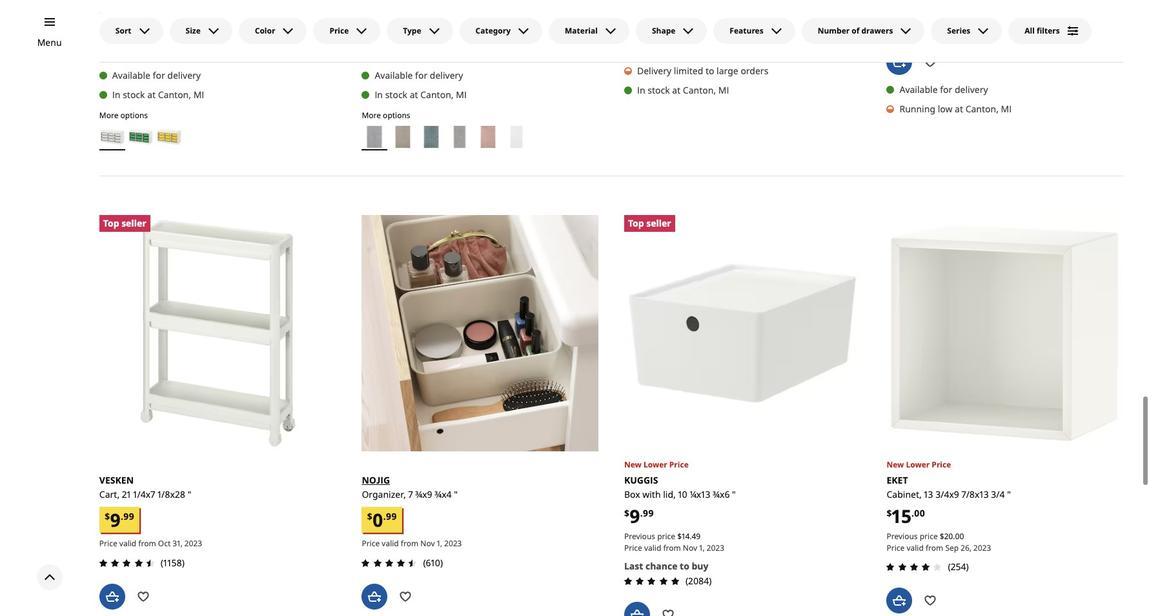 Task type: locate. For each thing, give the bounding box(es) containing it.
(2084)
[[686, 575, 712, 588]]

2023 right 26,
[[974, 543, 992, 554]]

for for (60)
[[153, 69, 165, 81]]

stock for (60)
[[123, 88, 145, 101]]

new for 15
[[887, 459, 905, 470]]

1 horizontal spatial more options
[[362, 110, 411, 121]]

2 horizontal spatial stock
[[648, 84, 670, 96]]

1 price from the left
[[658, 531, 676, 542]]

1 vertical spatial 00
[[956, 531, 965, 542]]

$ 9 . 99
[[105, 508, 134, 532]]

to for chance
[[680, 560, 690, 573]]

previous price $ 20 . 00 price valid from sep 26, 2023
[[887, 531, 992, 554]]

1 horizontal spatial nov
[[683, 543, 698, 554]]

at for (2444)
[[410, 88, 418, 101]]

available
[[112, 69, 150, 81], [375, 69, 413, 81], [900, 83, 938, 95]]

in for (60)
[[112, 88, 120, 101]]

2 horizontal spatial for
[[941, 83, 953, 95]]

. inside $ 0 . 99
[[384, 511, 386, 523]]

color button
[[239, 18, 307, 44]]

2023 inside previous price $ 20 . 00 price valid from sep 26, 2023
[[974, 543, 992, 554]]

99 down the 21
[[123, 511, 134, 523]]

0 horizontal spatial in stock at canton, mi
[[112, 88, 204, 101]]

2 horizontal spatial 99
[[643, 507, 654, 519]]

1 more from the left
[[99, 110, 119, 121]]

at
[[673, 84, 681, 96], [147, 88, 156, 101], [410, 88, 418, 101], [955, 103, 964, 115]]

1,
[[437, 538, 443, 549], [700, 543, 705, 554]]

nov
[[421, 538, 435, 549], [683, 543, 698, 554]]

2 more options from the left
[[362, 110, 411, 121]]

1 seller from the left
[[122, 217, 146, 229]]

last chance to buy
[[625, 560, 709, 573]]

1 previous from the left
[[625, 531, 656, 542]]

available for delivery down type popup button
[[375, 69, 464, 81]]

available for delivery
[[112, 69, 201, 81], [375, 69, 464, 81], [900, 83, 989, 95]]

in
[[638, 84, 646, 96], [112, 88, 120, 101], [375, 88, 383, 101]]

1 horizontal spatial delivery
[[430, 69, 464, 81]]

new lower price eket cabinet, 13 3/4x9 7/8x13 3/4 " $ 15 . 00
[[887, 459, 1012, 528]]

in stock at canton, mi
[[638, 84, 730, 96], [112, 88, 204, 101], [375, 88, 467, 101]]

00 right 15
[[915, 507, 926, 519]]

from
[[138, 538, 156, 549], [401, 538, 419, 549], [664, 543, 681, 554], [926, 543, 944, 554]]

new
[[625, 459, 642, 470], [887, 459, 905, 470]]

limited
[[674, 65, 704, 77]]

2 horizontal spatial available
[[900, 83, 938, 95]]

new up eket
[[887, 459, 905, 470]]

. down organizer,
[[384, 511, 386, 523]]

2 horizontal spatial in stock at canton, mi
[[638, 84, 730, 96]]

from up review: 4.7 out of 5 stars. total reviews: 610 image at the bottom
[[401, 538, 419, 549]]

0 horizontal spatial top
[[103, 217, 119, 229]]

lower
[[644, 459, 668, 470], [907, 459, 930, 470]]

2 lower from the left
[[907, 459, 930, 470]]

to
[[706, 65, 715, 77], [680, 560, 690, 573]]

1 horizontal spatial previous
[[887, 531, 918, 542]]

for for (40)
[[941, 83, 953, 95]]

stock
[[648, 84, 670, 96], [123, 88, 145, 101], [385, 88, 408, 101]]

0 horizontal spatial more
[[99, 110, 119, 121]]

lower inside new lower price eket cabinet, 13 3/4x9 7/8x13 3/4 " $ 15 . 00
[[907, 459, 930, 470]]

. up sep
[[954, 531, 956, 542]]

more
[[99, 110, 119, 121], [362, 110, 381, 121]]

49
[[692, 531, 701, 542]]

2 top seller from the left
[[629, 217, 672, 229]]

1 more options from the left
[[99, 110, 148, 121]]

delivery limited to large orders
[[638, 65, 769, 77]]

previous down 15
[[887, 531, 918, 542]]

00 right 20
[[956, 531, 965, 542]]

price inside previous price $ 14 . 49 price valid from nov 1, 2023
[[625, 543, 643, 554]]

type button
[[387, 18, 453, 44]]

previous inside previous price $ 20 . 00 price valid from sep 26, 2023
[[887, 531, 918, 542]]

options for (60)
[[121, 110, 148, 121]]

1 horizontal spatial top
[[629, 217, 644, 229]]

canton, for (2444)
[[421, 88, 454, 101]]

. inside new lower price eket cabinet, 13 3/4x9 7/8x13 3/4 " $ 15 . 00
[[912, 507, 915, 519]]

1 horizontal spatial seller
[[647, 217, 672, 229]]

available up the running
[[900, 83, 938, 95]]

99
[[643, 507, 654, 519], [123, 511, 134, 523], [386, 511, 397, 523]]

1 horizontal spatial 99
[[386, 511, 397, 523]]

. down 'cabinet,'
[[912, 507, 915, 519]]

¾x4
[[435, 488, 452, 501]]

available down "sort" popup button
[[112, 69, 150, 81]]

shape
[[652, 25, 676, 36]]

1 horizontal spatial 9
[[630, 504, 641, 528]]

2 new from the left
[[887, 459, 905, 470]]

0 horizontal spatial available for delivery
[[112, 69, 201, 81]]

price inside previous price $ 20 . 00 price valid from sep 26, 2023
[[920, 531, 938, 542]]

1 top from the left
[[103, 217, 119, 229]]

00 inside new lower price eket cabinet, 13 3/4x9 7/8x13 3/4 " $ 15 . 00
[[915, 507, 926, 519]]

1 horizontal spatial more
[[362, 110, 381, 121]]

sort button
[[99, 18, 163, 44]]

lower up kuggis
[[644, 459, 668, 470]]

2 previous from the left
[[887, 531, 918, 542]]

" right ¾x4
[[454, 488, 458, 501]]

nov down 14
[[683, 543, 698, 554]]

9 down cart,
[[110, 508, 121, 532]]

2 " from the left
[[733, 488, 736, 501]]

1/4x7
[[133, 488, 155, 501]]

99 inside $ 9 . 99
[[123, 511, 134, 523]]

previous inside previous price $ 14 . 49 price valid from nov 1, 2023
[[625, 531, 656, 542]]

material button
[[549, 18, 630, 44]]

from left sep
[[926, 543, 944, 554]]

1 horizontal spatial in
[[375, 88, 383, 101]]

to left buy
[[680, 560, 690, 573]]

1 horizontal spatial available
[[375, 69, 413, 81]]

0 horizontal spatial top seller
[[103, 217, 146, 229]]

top seller
[[103, 217, 146, 229], [629, 217, 672, 229]]

price for 9
[[658, 531, 676, 542]]

7
[[409, 488, 413, 501]]

price left 20
[[920, 531, 938, 542]]

0 horizontal spatial options
[[121, 110, 148, 121]]

top for new lower price
[[629, 217, 644, 229]]

2023
[[185, 538, 202, 549], [445, 538, 462, 549], [707, 543, 725, 554], [974, 543, 992, 554]]

2 seller from the left
[[647, 217, 672, 229]]

1 vertical spatial to
[[680, 560, 690, 573]]

0 horizontal spatial delivery
[[168, 69, 201, 81]]

for up low
[[941, 83, 953, 95]]

in for (2444)
[[375, 88, 383, 101]]

previous up the last
[[625, 531, 656, 542]]

previous
[[625, 531, 656, 542], [887, 531, 918, 542]]

nov up (610)
[[421, 538, 435, 549]]

new for 9
[[625, 459, 642, 470]]

nojig
[[362, 474, 390, 486]]

0 vertical spatial to
[[706, 65, 715, 77]]

price inside new lower price eket cabinet, 13 3/4x9 7/8x13 3/4 " $ 15 . 00
[[932, 459, 952, 470]]

" inside new lower price eket cabinet, 13 3/4x9 7/8x13 3/4 " $ 15 . 00
[[1008, 488, 1012, 501]]

00 inside previous price $ 20 . 00 price valid from sep 26, 2023
[[956, 531, 965, 542]]

.
[[641, 507, 643, 519], [912, 507, 915, 519], [121, 511, 123, 523], [384, 511, 386, 523], [690, 531, 692, 542], [954, 531, 956, 542]]

99 for 9
[[123, 511, 134, 523]]

. inside new lower price kuggis box with lid, 10 ¼x13 ¾x6 " $ 9 . 99
[[641, 507, 643, 519]]

price button
[[314, 18, 381, 44]]

$ inside new lower price kuggis box with lid, 10 ¼x13 ¾x6 " $ 9 . 99
[[625, 507, 630, 519]]

valid inside previous price $ 20 . 00 price valid from sep 26, 2023
[[907, 543, 924, 554]]

oct
[[158, 538, 171, 549]]

99 right 0
[[386, 511, 397, 523]]

1 options from the left
[[121, 110, 148, 121]]

more for (2444)
[[362, 110, 381, 121]]

in stock at canton, mi for (2444)
[[375, 88, 467, 101]]

" right 3/4
[[1008, 488, 1012, 501]]

for down "sort" popup button
[[153, 69, 165, 81]]

valid up review: 4.7 out of 5 stars. total reviews: 610 image at the bottom
[[382, 538, 399, 549]]

review: 4.7 out of 5 stars. total reviews: 2444 image
[[358, 6, 421, 22]]

number
[[818, 25, 850, 36]]

99 inside new lower price kuggis box with lid, 10 ¼x13 ¾x6 " $ 9 . 99
[[643, 507, 654, 519]]

1 horizontal spatial new
[[887, 459, 905, 470]]

2 more from the left
[[362, 110, 381, 121]]

99 for 0
[[386, 511, 397, 523]]

0 horizontal spatial more options
[[99, 110, 148, 121]]

canton,
[[683, 84, 717, 96], [158, 88, 191, 101], [421, 88, 454, 101], [966, 103, 999, 115]]

nov inside previous price $ 14 . 49 price valid from nov 1, 2023
[[683, 543, 698, 554]]

delivery for (60)
[[168, 69, 201, 81]]

more for (60)
[[99, 110, 119, 121]]

of
[[852, 25, 860, 36]]

$ inside previous price $ 14 . 49 price valid from nov 1, 2023
[[678, 531, 682, 542]]

orders
[[741, 65, 769, 77]]

1 horizontal spatial for
[[415, 69, 428, 81]]

1 horizontal spatial in stock at canton, mi
[[375, 88, 467, 101]]

price
[[330, 25, 349, 36], [670, 459, 689, 470], [932, 459, 952, 470], [99, 538, 117, 549], [362, 538, 380, 549], [625, 543, 643, 554], [887, 543, 905, 554]]

to left the large on the top of the page
[[706, 65, 715, 77]]

2 horizontal spatial available for delivery
[[900, 83, 989, 95]]

3 " from the left
[[454, 488, 458, 501]]

number of drawers button
[[802, 18, 925, 44]]

13
[[925, 488, 934, 501]]

" right 1/8x28 on the left bottom of page
[[188, 488, 191, 501]]

0 horizontal spatial seller
[[122, 217, 146, 229]]

delivery down type popup button
[[430, 69, 464, 81]]

1 " from the left
[[188, 488, 191, 501]]

1 horizontal spatial to
[[706, 65, 715, 77]]

delivery
[[168, 69, 201, 81], [430, 69, 464, 81], [955, 83, 989, 95]]

1, up (610)
[[437, 538, 443, 549]]

for for (2444)
[[415, 69, 428, 81]]

0 horizontal spatial available
[[112, 69, 150, 81]]

at for (40)
[[955, 103, 964, 115]]

lid,
[[664, 488, 676, 501]]

9 down box
[[630, 504, 641, 528]]

. down with
[[641, 507, 643, 519]]

2023 right 31,
[[185, 538, 202, 549]]

"
[[188, 488, 191, 501], [733, 488, 736, 501], [454, 488, 458, 501], [1008, 488, 1012, 501]]

1 horizontal spatial top seller
[[629, 217, 672, 229]]

" inside vesken cart, 21 1/4x7 1/8x28 "
[[188, 488, 191, 501]]

price left 14
[[658, 531, 676, 542]]

available for delivery down "sort" popup button
[[112, 69, 201, 81]]

delivery for (40)
[[955, 83, 989, 95]]

1 horizontal spatial available for delivery
[[375, 69, 464, 81]]

valid up chance
[[645, 543, 662, 554]]

2 horizontal spatial in
[[638, 84, 646, 96]]

mi for (60)
[[194, 88, 204, 101]]

available for (2444)
[[375, 69, 413, 81]]

delivery up running low at canton, mi
[[955, 83, 989, 95]]

features button
[[714, 18, 796, 44]]

price inside previous price $ 14 . 49 price valid from nov 1, 2023
[[658, 531, 676, 542]]

lower inside new lower price kuggis box with lid, 10 ¼x13 ¾x6 " $ 9 . 99
[[644, 459, 668, 470]]

99 inside $ 0 . 99
[[386, 511, 397, 523]]

0 horizontal spatial previous
[[625, 531, 656, 542]]

new inside new lower price eket cabinet, 13 3/4x9 7/8x13 3/4 " $ 15 . 00
[[887, 459, 905, 470]]

2023 up buy
[[707, 543, 725, 554]]

vesken cart, 21 1/4x7 1/8x28 "
[[99, 474, 191, 501]]

0 horizontal spatial 00
[[915, 507, 926, 519]]

0 horizontal spatial stock
[[123, 88, 145, 101]]

new up kuggis
[[625, 459, 642, 470]]

available down type at the top of page
[[375, 69, 413, 81]]

running
[[900, 103, 936, 115]]

0 horizontal spatial price
[[658, 531, 676, 542]]

1 horizontal spatial options
[[383, 110, 411, 121]]

9
[[630, 504, 641, 528], [110, 508, 121, 532]]

available for (40)
[[900, 83, 938, 95]]

more options for (2444)
[[362, 110, 411, 121]]

1 new from the left
[[625, 459, 642, 470]]

4 " from the left
[[1008, 488, 1012, 501]]

price
[[658, 531, 676, 542], [920, 531, 938, 542]]

0 horizontal spatial new
[[625, 459, 642, 470]]

(60)
[[161, 8, 177, 20]]

0 vertical spatial 00
[[915, 507, 926, 519]]

2 price from the left
[[920, 531, 938, 542]]

2 top from the left
[[629, 217, 644, 229]]

$ inside $ 9 . 99
[[105, 511, 110, 523]]

0 horizontal spatial to
[[680, 560, 690, 573]]

valid up review: 4.5 out of 5 stars. total reviews: 1158 image
[[119, 538, 136, 549]]

0 horizontal spatial 99
[[123, 511, 134, 523]]

(2444) link
[[358, 0, 599, 27]]

price for 15
[[920, 531, 938, 542]]

(1158)
[[161, 557, 185, 569]]

. up buy
[[690, 531, 692, 542]]

2 options from the left
[[383, 110, 411, 121]]

review: 4.5 out of 5 stars. total reviews: 1158 image
[[96, 555, 158, 571]]

low
[[938, 103, 953, 115]]

0 horizontal spatial in
[[112, 88, 120, 101]]

lower for 15
[[907, 459, 930, 470]]

0 horizontal spatial lower
[[644, 459, 668, 470]]

review: 4.8 out of 5 stars. total reviews: 2084 image
[[621, 574, 683, 589]]

mi
[[719, 84, 730, 96], [194, 88, 204, 101], [456, 88, 467, 101], [1002, 103, 1012, 115]]

2 horizontal spatial delivery
[[955, 83, 989, 95]]

1 horizontal spatial 00
[[956, 531, 965, 542]]

series button
[[932, 18, 1003, 44]]

00
[[915, 507, 926, 519], [956, 531, 965, 542]]

1 lower from the left
[[644, 459, 668, 470]]

price valid from nov 1, 2023
[[362, 538, 462, 549]]

1 top seller from the left
[[103, 217, 146, 229]]

canton, for (40)
[[966, 103, 999, 115]]

1, down 49
[[700, 543, 705, 554]]

available for delivery up low
[[900, 83, 989, 95]]

material
[[565, 25, 598, 36]]

delivery down size
[[168, 69, 201, 81]]

0 horizontal spatial for
[[153, 69, 165, 81]]

with
[[643, 488, 661, 501]]

" right ¾x6
[[733, 488, 736, 501]]

1 horizontal spatial 1,
[[700, 543, 705, 554]]

1 horizontal spatial stock
[[385, 88, 408, 101]]

1 horizontal spatial lower
[[907, 459, 930, 470]]

1 horizontal spatial price
[[920, 531, 938, 542]]

new inside new lower price kuggis box with lid, 10 ¼x13 ¾x6 " $ 9 . 99
[[625, 459, 642, 470]]

99 down with
[[643, 507, 654, 519]]

(610)
[[423, 557, 443, 569]]

lower up eket
[[907, 459, 930, 470]]

. down the 21
[[121, 511, 123, 523]]

valid up review: 4.1 out of 5 stars. total reviews: 254 image at the bottom right
[[907, 543, 924, 554]]

for down type popup button
[[415, 69, 428, 81]]

from up last chance to buy
[[664, 543, 681, 554]]

more options
[[99, 110, 148, 121], [362, 110, 411, 121]]



Task type: describe. For each thing, give the bounding box(es) containing it.
26,
[[961, 543, 972, 554]]

20
[[945, 531, 954, 542]]

nojig organizer, 7 ¾x9 ¾x4 "
[[362, 474, 458, 501]]

shape button
[[636, 18, 708, 44]]

chance
[[646, 560, 678, 573]]

" inside nojig organizer, 7 ¾x9 ¾x4 "
[[454, 488, 458, 501]]

15
[[892, 504, 912, 528]]

(60) link
[[96, 0, 336, 27]]

(40)
[[949, 22, 965, 34]]

1, inside previous price $ 14 . 49 price valid from nov 1, 2023
[[700, 543, 705, 554]]

vesken
[[99, 474, 134, 486]]

menu
[[37, 36, 62, 48]]

sep
[[946, 543, 959, 554]]

eket
[[887, 474, 909, 486]]

valid inside previous price $ 14 . 49 price valid from nov 1, 2023
[[645, 543, 662, 554]]

category button
[[460, 18, 543, 44]]

¾x6
[[713, 488, 730, 501]]

3/4x9
[[936, 488, 960, 501]]

kuggis
[[625, 474, 659, 486]]

7/8x13
[[962, 488, 989, 501]]

color
[[255, 25, 275, 36]]

to for limited
[[706, 65, 715, 77]]

seller for new lower price
[[647, 217, 672, 229]]

delivery
[[638, 65, 672, 77]]

available for delivery for (60)
[[112, 69, 201, 81]]

previous for 15
[[887, 531, 918, 542]]

available for delivery for (2444)
[[375, 69, 464, 81]]

10
[[679, 488, 688, 501]]

size button
[[170, 18, 232, 44]]

0 horizontal spatial 1,
[[437, 538, 443, 549]]

cart,
[[99, 488, 120, 501]]

organizer,
[[362, 488, 406, 501]]

all filters
[[1025, 25, 1061, 36]]

0 horizontal spatial nov
[[421, 538, 435, 549]]

¼x13
[[690, 488, 711, 501]]

(2444)
[[423, 8, 449, 20]]

(40) link
[[883, 0, 1124, 41]]

lower for 9
[[644, 459, 668, 470]]

new lower price kuggis box with lid, 10 ¼x13 ¾x6 " $ 9 . 99
[[625, 459, 736, 528]]

review: 4.8 out of 5 stars. total reviews: 60 image
[[96, 6, 158, 22]]

top seller for vesken
[[103, 217, 146, 229]]

features
[[730, 25, 764, 36]]

series
[[948, 25, 971, 36]]

. inside $ 9 . 99
[[121, 511, 123, 523]]

¾x9
[[416, 488, 433, 501]]

buy
[[692, 560, 709, 573]]

size
[[186, 25, 201, 36]]

mi for (40)
[[1002, 103, 1012, 115]]

options for (2444)
[[383, 110, 411, 121]]

number of drawers
[[818, 25, 894, 36]]

from left the oct
[[138, 538, 156, 549]]

0
[[373, 508, 384, 532]]

large
[[717, 65, 739, 77]]

drawers
[[862, 25, 894, 36]]

stock for (2444)
[[385, 88, 408, 101]]

all
[[1025, 25, 1035, 36]]

$ 0 . 99
[[367, 508, 397, 532]]

. inside previous price $ 20 . 00 price valid from sep 26, 2023
[[954, 531, 956, 542]]

" inside new lower price kuggis box with lid, 10 ¼x13 ¾x6 " $ 9 . 99
[[733, 488, 736, 501]]

cabinet,
[[887, 488, 922, 501]]

previous price $ 14 . 49 price valid from nov 1, 2023
[[625, 531, 725, 554]]

review: 4.7 out of 5 stars. total reviews: 610 image
[[358, 555, 421, 571]]

last
[[625, 560, 644, 573]]

available for delivery for (40)
[[900, 83, 989, 95]]

from inside previous price $ 14 . 49 price valid from nov 1, 2023
[[664, 543, 681, 554]]

3/4
[[992, 488, 1006, 501]]

more options for (60)
[[99, 110, 148, 121]]

$ inside new lower price eket cabinet, 13 3/4x9 7/8x13 3/4 " $ 15 . 00
[[887, 507, 892, 519]]

all filters button
[[1009, 18, 1092, 44]]

type
[[403, 25, 422, 36]]

filters
[[1037, 25, 1061, 36]]

price inside previous price $ 20 . 00 price valid from sep 26, 2023
[[887, 543, 905, 554]]

21
[[122, 488, 131, 501]]

canton, for (60)
[[158, 88, 191, 101]]

. inside previous price $ 14 . 49 price valid from nov 1, 2023
[[690, 531, 692, 542]]

in stock at canton, mi for (60)
[[112, 88, 204, 101]]

9 inside new lower price kuggis box with lid, 10 ¼x13 ¾x6 " $ 9 . 99
[[630, 504, 641, 528]]

delivery for (2444)
[[430, 69, 464, 81]]

box
[[625, 488, 641, 501]]

price inside new lower price kuggis box with lid, 10 ¼x13 ¾x6 " $ 9 . 99
[[670, 459, 689, 470]]

seller for vesken
[[122, 217, 146, 229]]

from inside previous price $ 20 . 00 price valid from sep 26, 2023
[[926, 543, 944, 554]]

category
[[476, 25, 511, 36]]

review: 4.1 out of 5 stars. total reviews: 254 image
[[883, 560, 946, 575]]

at for (60)
[[147, 88, 156, 101]]

top seller for new lower price
[[629, 217, 672, 229]]

menu button
[[37, 36, 62, 50]]

previous for 9
[[625, 531, 656, 542]]

mi for (2444)
[[456, 88, 467, 101]]

price valid from oct 31, 2023
[[99, 538, 202, 549]]

review: 3.8 out of 5 stars. total reviews: 40 image
[[883, 20, 946, 36]]

(254)
[[949, 561, 969, 573]]

top for vesken
[[103, 217, 119, 229]]

sort
[[116, 25, 131, 36]]

available for (60)
[[112, 69, 150, 81]]

31,
[[173, 538, 183, 549]]

2023 inside previous price $ 14 . 49 price valid from nov 1, 2023
[[707, 543, 725, 554]]

0 horizontal spatial 9
[[110, 508, 121, 532]]

14
[[682, 531, 690, 542]]

$ inside previous price $ 20 . 00 price valid from sep 26, 2023
[[940, 531, 945, 542]]

1/8x28
[[158, 488, 185, 501]]

$ inside $ 0 . 99
[[367, 511, 373, 523]]

2023 down ¾x4
[[445, 538, 462, 549]]

running low at canton, mi
[[900, 103, 1012, 115]]

price inside popup button
[[330, 25, 349, 36]]



Task type: vqa. For each thing, say whether or not it's contained in the screenshot.
please in the bottom of the page
no



